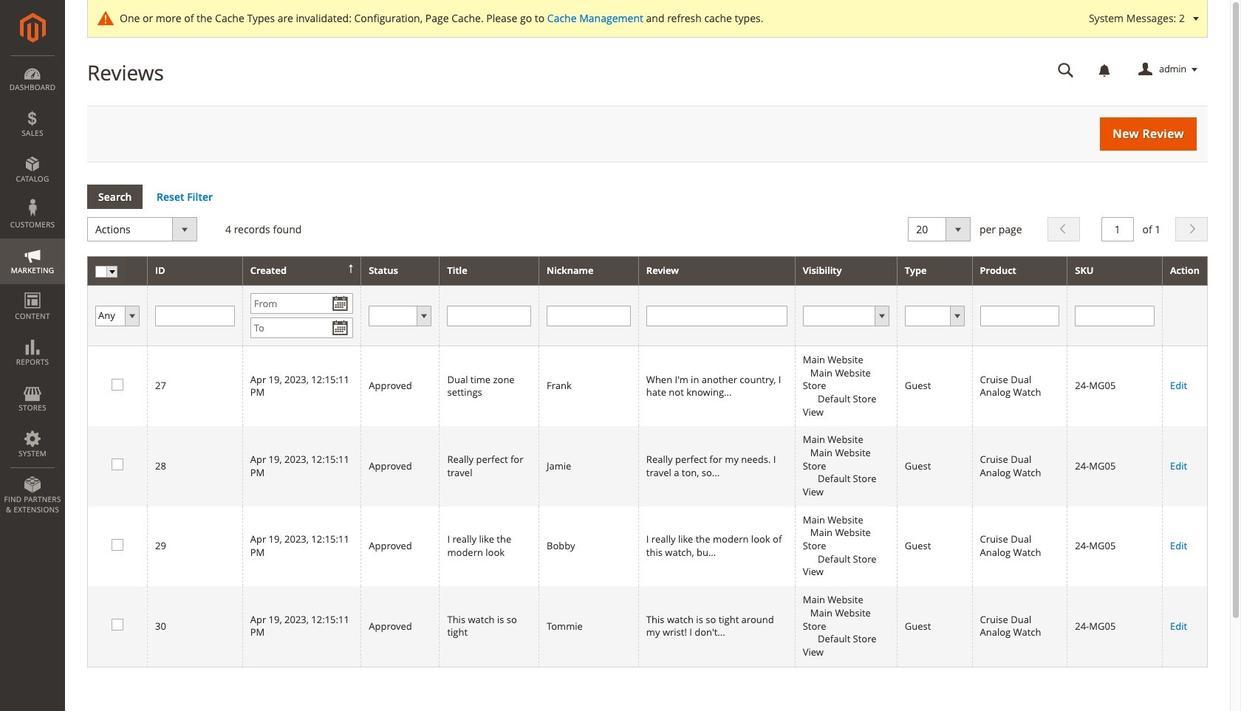 Task type: locate. For each thing, give the bounding box(es) containing it.
From text field
[[250, 294, 354, 314]]

To text field
[[250, 318, 354, 339]]

menu bar
[[0, 55, 65, 523]]

None text field
[[1048, 57, 1085, 83], [1102, 218, 1135, 242], [448, 306, 531, 326], [547, 306, 631, 326], [647, 306, 788, 326], [1048, 57, 1085, 83], [1102, 218, 1135, 242], [448, 306, 531, 326], [547, 306, 631, 326], [647, 306, 788, 326]]

None text field
[[155, 306, 235, 326], [981, 306, 1060, 326], [1076, 306, 1155, 326], [155, 306, 235, 326], [981, 306, 1060, 326], [1076, 306, 1155, 326]]

None checkbox
[[112, 379, 121, 389], [112, 459, 121, 469], [112, 619, 121, 629], [112, 379, 121, 389], [112, 459, 121, 469], [112, 619, 121, 629]]

None checkbox
[[112, 539, 121, 549]]



Task type: describe. For each thing, give the bounding box(es) containing it.
magento admin panel image
[[20, 13, 45, 43]]



